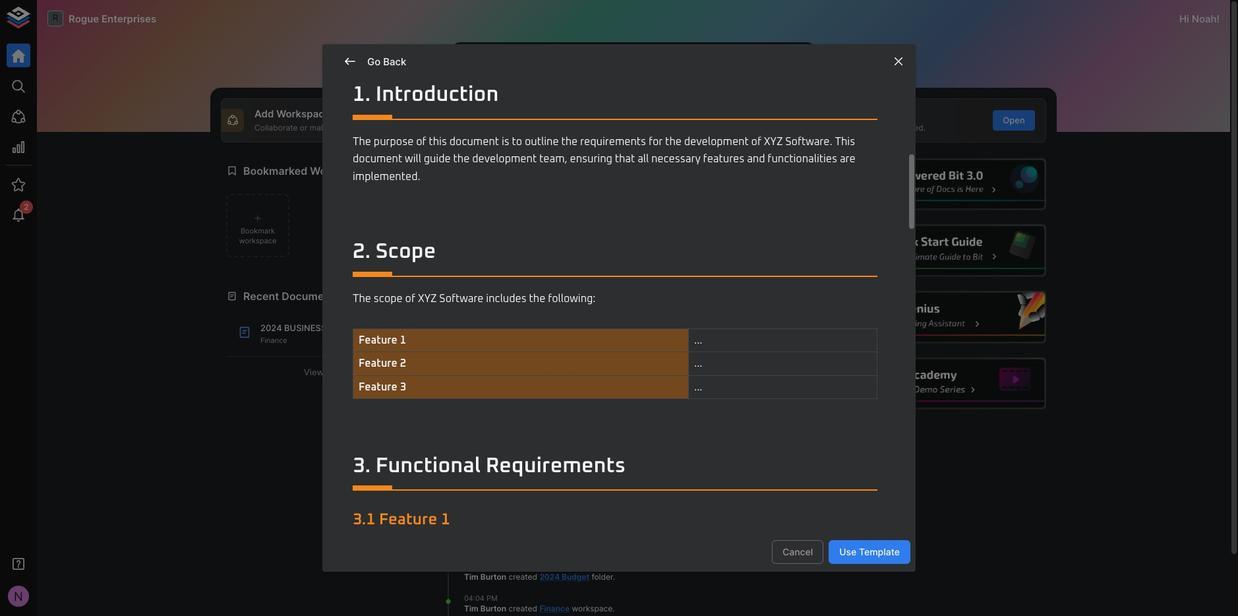 Task type: locate. For each thing, give the bounding box(es) containing it.
xyz up functionalities
[[764, 136, 783, 147]]

1 vertical spatial to
[[574, 400, 582, 410]]

1 vertical spatial template
[[859, 546, 900, 557]]

tim down 04:04
[[464, 604, 479, 614]]

2024 tax documents
[[464, 486, 576, 507]]

1 tim from the top
[[464, 400, 479, 410]]

1 04:07 from the top
[[464, 476, 484, 485]]

created inside '04:04 pm tim burton created finance workspace .'
[[509, 604, 538, 614]]

... for feature 1
[[695, 335, 703, 346]]

04:07 for 04:07 pm
[[464, 476, 484, 485]]

create up 'software.'
[[812, 123, 837, 132]]

0 vertical spatial noah
[[1193, 12, 1217, 25]]

ensuring
[[570, 154, 613, 164]]

and right the features
[[747, 154, 766, 164]]

1 vertical spatial workspace
[[453, 290, 510, 303]]

the right includes
[[529, 293, 546, 304]]

noah lott created
[[464, 358, 535, 367]]

add for add workspace collaborate or make it private.
[[255, 108, 274, 120]]

3 burton from the top
[[481, 572, 507, 582]]

04:07 down marketing
[[464, 476, 484, 485]]

pm
[[486, 347, 497, 357], [485, 390, 496, 399], [486, 476, 497, 485], [486, 562, 497, 571], [487, 593, 498, 603]]

the right "guide" at the top left of the page
[[454, 154, 470, 164]]

workspace inside '04:04 pm tim burton created finance workspace .'
[[572, 604, 613, 614]]

0 horizontal spatial noah
[[464, 358, 484, 367]]

lott down the 04:13 pm
[[486, 358, 502, 367]]

guide
[[424, 154, 451, 164]]

1 vertical spatial plan
[[464, 369, 486, 378]]

it
[[332, 123, 337, 132]]

1 vertical spatial business
[[557, 358, 596, 367]]

.
[[525, 369, 528, 378], [569, 454, 571, 464], [613, 572, 615, 582], [613, 604, 615, 614]]

noah
[[1193, 12, 1217, 25], [464, 358, 484, 367], [535, 400, 555, 410]]

1 vertical spatial development
[[472, 154, 537, 164]]

this
[[835, 136, 856, 147]]

2024 left tax
[[540, 486, 560, 496]]

development up the features
[[685, 136, 749, 147]]

business down recent documents
[[284, 323, 327, 333]]

... for feature 3
[[695, 382, 703, 392]]

1 horizontal spatial template
[[859, 546, 900, 557]]

necessary
[[652, 154, 701, 164]]

documents down tim burton created
[[464, 497, 508, 507]]

0 horizontal spatial and
[[747, 154, 766, 164]]

burton down 04:12
[[481, 400, 507, 410]]

1 the from the top
[[353, 136, 371, 147]]

create inside template gallery create faster and get inspired.
[[812, 123, 837, 132]]

0 vertical spatial the
[[353, 136, 371, 147]]

workspace inside button
[[239, 236, 277, 245]]

!
[[1217, 12, 1220, 25]]

workspaces
[[310, 164, 373, 177]]

1 vertical spatial documents
[[464, 497, 508, 507]]

1 horizontal spatial and
[[864, 123, 878, 132]]

pm right 04:04
[[487, 593, 498, 603]]

0 vertical spatial lott
[[486, 358, 502, 367]]

1 horizontal spatial noah
[[535, 400, 555, 410]]

0 vertical spatial document
[[450, 136, 499, 147]]

any
[[561, 123, 574, 132]]

requirements
[[486, 456, 626, 477]]

04:07 up 04:04
[[464, 562, 484, 571]]

feature up the feature 2
[[359, 335, 398, 346]]

documents inside the 2024 tax documents
[[464, 497, 508, 507]]

feature
[[359, 335, 398, 346], [359, 358, 398, 369], [359, 382, 398, 392], [379, 512, 438, 528]]

1 ... from the top
[[695, 335, 703, 346]]

2024 inside 2024 business plan finance
[[261, 323, 282, 333]]

1 horizontal spatial plan
[[464, 369, 486, 378]]

1 horizontal spatial add
[[449, 115, 465, 125]]

or left make
[[300, 123, 308, 132]]

0 vertical spatial template
[[812, 108, 857, 120]]

tim down 04:12
[[464, 400, 479, 410]]

use template
[[840, 546, 900, 557]]

pm up '04:04 pm tim burton created finance workspace .'
[[486, 562, 497, 571]]

today
[[443, 320, 468, 331]]

document down add button at left top
[[450, 136, 499, 147]]

feature down the feature 2
[[359, 382, 398, 392]]

0 horizontal spatial lott
[[486, 358, 502, 367]]

1 vertical spatial workspace
[[528, 454, 569, 464]]

workspace inside add workspace collaborate or make it private.
[[277, 108, 330, 120]]

1 horizontal spatial business
[[557, 358, 596, 367]]

outline
[[525, 136, 559, 147]]

2 the from the top
[[353, 293, 371, 304]]

business inside 2024 business plan
[[557, 358, 596, 367]]

noah right added
[[535, 400, 555, 410]]

documents
[[282, 290, 340, 303], [464, 497, 508, 507]]

0 horizontal spatial development
[[472, 154, 537, 164]]

2024 inside 2024 business plan
[[535, 358, 555, 367]]

business
[[284, 323, 327, 333], [557, 358, 596, 367]]

add inside button
[[449, 115, 465, 125]]

1 vertical spatial and
[[747, 154, 766, 164]]

workspace down the bookmark
[[239, 236, 277, 245]]

2 vertical spatial workspace
[[572, 604, 613, 614]]

1 vertical spatial ...
[[695, 358, 703, 369]]

1 vertical spatial 1
[[441, 512, 451, 528]]

the left scope
[[353, 293, 371, 304]]

workspace right team
[[528, 454, 569, 464]]

make
[[310, 123, 330, 132]]

1 help image from the top
[[848, 158, 1047, 210]]

the purpose of this document is to outline the requirements for the development of xyz software. this document will guide the development team, ensuring that all necessary features and functionalities are implemented.
[[353, 136, 859, 182]]

1 horizontal spatial 1
[[441, 512, 451, 528]]

document down noah lott created
[[488, 369, 525, 378]]

2024 down recent
[[261, 323, 282, 333]]

. inside 04:07 pm tim burton created 2024 budget folder .
[[613, 572, 615, 582]]

4 tim from the top
[[464, 604, 479, 614]]

to
[[512, 136, 523, 147], [574, 400, 582, 410]]

1 vertical spatial xyz
[[418, 293, 437, 304]]

2024 for 2024 business plan
[[535, 358, 555, 367]]

burton for noah
[[481, 400, 507, 410]]

or right doc in the top of the page
[[621, 123, 629, 132]]

requirements
[[581, 136, 647, 147]]

plan inside 2024 business plan
[[464, 369, 486, 378]]

add button
[[436, 110, 478, 130]]

1 horizontal spatial to
[[574, 400, 582, 410]]

document
[[450, 136, 499, 147], [353, 154, 403, 164], [488, 369, 525, 378]]

to right added
[[574, 400, 582, 410]]

feature down the feature 1
[[359, 358, 398, 369]]

burton inside '04:04 pm tim burton created finance workspace .'
[[481, 604, 507, 614]]

added
[[509, 400, 533, 410]]

0 horizontal spatial add
[[255, 108, 274, 120]]

following:
[[548, 293, 596, 304]]

04:07 inside 04:07 pm tim burton created 2024 budget folder .
[[464, 562, 484, 571]]

0 horizontal spatial template
[[812, 108, 857, 120]]

. down noah lott created
[[525, 369, 528, 378]]

2 or from the left
[[621, 123, 629, 132]]

plan inside 2024 business plan finance
[[329, 323, 352, 333]]

burton inside 04:07 pm tim burton created 2024 budget folder .
[[481, 572, 507, 582]]

of left doc in the top of the page
[[595, 123, 603, 132]]

. down folder at the bottom left of page
[[613, 604, 615, 614]]

2024 for 2024 tax documents
[[540, 486, 560, 496]]

burton down 04:04
[[481, 604, 507, 614]]

1 vertical spatial finance
[[584, 400, 614, 410]]

04:12
[[464, 390, 483, 399]]

0 horizontal spatial workspace
[[277, 108, 330, 120]]

workspace
[[239, 236, 277, 245], [528, 454, 569, 464], [572, 604, 613, 614]]

create up the features
[[722, 115, 750, 125]]

0 vertical spatial documents
[[282, 290, 340, 303]]

2024 for 2024 business plan finance
[[261, 323, 282, 333]]

template up faster
[[812, 108, 857, 120]]

use template button
[[829, 540, 911, 564]]

created up '04:04 pm tim burton created finance workspace .'
[[509, 572, 538, 582]]

xyz
[[764, 136, 783, 147], [418, 293, 437, 304]]

0 horizontal spatial 1
[[400, 335, 406, 346]]

2 ... from the top
[[695, 358, 703, 369]]

activities
[[513, 290, 561, 303]]

0 vertical spatial business
[[284, 323, 327, 333]]

2024 up 04:12 pm tim burton added noah lott to finance
[[535, 358, 555, 367]]

0 vertical spatial plan
[[329, 323, 352, 333]]

2 horizontal spatial workspace
[[572, 604, 613, 614]]

business inside 2024 business plan finance
[[284, 323, 327, 333]]

pm inside '04:04 pm tim burton created finance workspace .'
[[487, 593, 498, 603]]

0 vertical spatial ...
[[695, 335, 703, 346]]

folder
[[592, 572, 613, 582]]

3 tim from the top
[[464, 572, 479, 582]]

burton up 04:04
[[481, 572, 507, 582]]

2024 inside the 2024 tax documents
[[540, 486, 560, 496]]

04:13
[[464, 347, 484, 357]]

add
[[255, 108, 274, 120], [449, 115, 465, 125]]

0 horizontal spatial finance
[[261, 335, 287, 345]]

feature for feature 1
[[359, 335, 398, 346]]

tim for 2024
[[464, 572, 479, 582]]

bookmark workspace
[[239, 226, 277, 245]]

finance link
[[540, 604, 570, 614]]

the up necessary
[[666, 136, 682, 147]]

development down is
[[472, 154, 537, 164]]

2 04:07 from the top
[[464, 562, 484, 571]]

workspace activities
[[453, 290, 561, 303]]

and down gallery
[[864, 123, 878, 132]]

1 horizontal spatial lott
[[557, 400, 572, 410]]

tax
[[562, 486, 576, 496]]

0 vertical spatial xyz
[[764, 136, 783, 147]]

rogue enterprises
[[69, 12, 156, 25]]

document up implemented.
[[353, 154, 403, 164]]

... for feature 2
[[695, 358, 703, 369]]

2
[[400, 358, 406, 369]]

tim
[[464, 400, 479, 410], [464, 486, 479, 496], [464, 572, 479, 582], [464, 604, 479, 614]]

2 vertical spatial ...
[[695, 382, 703, 392]]

feature right 3.1
[[379, 512, 438, 528]]

purpose
[[374, 136, 414, 147]]

created left finance link
[[509, 604, 538, 614]]

the inside the purpose of this document is to outline the requirements for the development of xyz software. this document will guide the development team, ensuring that all necessary features and functionalities are implemented.
[[353, 136, 371, 147]]

1
[[400, 335, 406, 346], [441, 512, 451, 528]]

pm for finance
[[487, 593, 498, 603]]

1 vertical spatial the
[[353, 293, 371, 304]]

0 vertical spatial finance
[[261, 335, 287, 345]]

help image
[[848, 158, 1047, 210], [848, 225, 1047, 277], [848, 291, 1047, 343], [848, 357, 1047, 410]]

2024 budget link
[[540, 572, 590, 582]]

create button
[[715, 110, 757, 130]]

noah right hi at the top right of page
[[1193, 12, 1217, 25]]

the down the private.
[[353, 136, 371, 147]]

private.
[[339, 123, 367, 132]]

the for the scope of xyz software includes the following:
[[353, 293, 371, 304]]

documents up 2024 business plan finance
[[282, 290, 340, 303]]

3 ... from the top
[[695, 382, 703, 392]]

2024 tax documents link
[[464, 486, 576, 507]]

pm inside 04:12 pm tim burton added noah lott to finance
[[485, 390, 496, 399]]

workspace up today
[[453, 290, 510, 303]]

1 horizontal spatial xyz
[[764, 136, 783, 147]]

tim inside 04:12 pm tim burton added noah lott to finance
[[464, 400, 479, 410]]

0 horizontal spatial business
[[284, 323, 327, 333]]

add inside add workspace collaborate or make it private.
[[255, 108, 274, 120]]

pm up tim burton created
[[486, 476, 497, 485]]

create up any
[[533, 108, 566, 120]]

go back
[[367, 55, 407, 68]]

0 horizontal spatial or
[[300, 123, 308, 132]]

0 horizontal spatial plan
[[329, 323, 352, 333]]

tim up 04:04
[[464, 572, 479, 582]]

0 horizontal spatial to
[[512, 136, 523, 147]]

pm right 04:12
[[485, 390, 496, 399]]

noah down 04:13
[[464, 358, 484, 367]]

1 up 2
[[400, 335, 406, 346]]

plan up all
[[329, 323, 352, 333]]

1 vertical spatial 04:07
[[464, 562, 484, 571]]

1 burton from the top
[[481, 400, 507, 410]]

. right budget
[[613, 572, 615, 582]]

tim inside 04:07 pm tim burton created 2024 budget folder .
[[464, 572, 479, 582]]

2 vertical spatial finance
[[540, 604, 570, 614]]

. up tax
[[569, 454, 571, 464]]

the
[[353, 136, 371, 147], [353, 293, 371, 304]]

workspace up make
[[277, 108, 330, 120]]

or
[[300, 123, 308, 132], [621, 123, 629, 132]]

business up 04:12 pm tim burton added noah lott to finance
[[557, 358, 596, 367]]

0 vertical spatial 04:07
[[464, 476, 484, 485]]

tim inside '04:04 pm tim burton created finance workspace .'
[[464, 604, 479, 614]]

0 vertical spatial workspace
[[239, 236, 277, 245]]

workspace down folder at the bottom left of page
[[572, 604, 613, 614]]

burton down 04:07 pm on the left bottom of page
[[481, 486, 507, 496]]

3 help image from the top
[[848, 291, 1047, 343]]

add down introduction
[[449, 115, 465, 125]]

xyz left software
[[418, 293, 437, 304]]

0 vertical spatial to
[[512, 136, 523, 147]]

inspired.
[[894, 123, 926, 132]]

0 vertical spatial and
[[864, 123, 878, 132]]

burton inside 04:12 pm tim burton added noah lott to finance
[[481, 400, 507, 410]]

template right use
[[859, 546, 900, 557]]

finance inside 04:12 pm tim burton added noah lott to finance
[[584, 400, 614, 410]]

1 horizontal spatial finance
[[540, 604, 570, 614]]

2 vertical spatial noah
[[535, 400, 555, 410]]

1 vertical spatial lott
[[557, 400, 572, 410]]

2 burton from the top
[[481, 486, 507, 496]]

development
[[685, 136, 749, 147], [472, 154, 537, 164]]

and
[[864, 123, 878, 132], [747, 154, 766, 164]]

1 horizontal spatial workspace
[[453, 290, 510, 303]]

noah inside 04:12 pm tim burton added noah lott to finance
[[535, 400, 555, 410]]

n
[[14, 589, 23, 603]]

to right is
[[512, 136, 523, 147]]

bookmark
[[241, 226, 275, 235]]

add up collaborate
[[255, 108, 274, 120]]

...
[[695, 335, 703, 346], [695, 358, 703, 369], [695, 382, 703, 392]]

0 horizontal spatial workspace
[[239, 236, 277, 245]]

plan up 04:12
[[464, 369, 486, 378]]

4 burton from the top
[[481, 604, 507, 614]]

2 horizontal spatial finance
[[584, 400, 614, 410]]

1 down functional
[[441, 512, 451, 528]]

xyz inside the purpose of this document is to outline the requirements for the development of xyz software. this document will guide the development team, ensuring that all necessary features and functionalities are implemented.
[[764, 136, 783, 147]]

04:07
[[464, 476, 484, 485], [464, 562, 484, 571]]

burton
[[481, 400, 507, 410], [481, 486, 507, 496], [481, 572, 507, 582], [481, 604, 507, 614]]

2024 left budget
[[540, 572, 560, 582]]

wiki.
[[631, 123, 648, 132]]

hi
[[1180, 12, 1190, 25]]

0 vertical spatial workspace
[[277, 108, 330, 120]]

2024
[[261, 323, 282, 333], [535, 358, 555, 367], [540, 486, 560, 496], [540, 572, 560, 582]]

. inside '04:04 pm tim burton created finance workspace .'
[[613, 604, 615, 614]]

pm for noah
[[485, 390, 496, 399]]

lott right added
[[557, 400, 572, 410]]

0 vertical spatial development
[[685, 136, 749, 147]]

and inside template gallery create faster and get inspired.
[[864, 123, 878, 132]]

pm inside 04:07 pm tim burton created 2024 budget folder .
[[486, 562, 497, 571]]

1 horizontal spatial or
[[621, 123, 629, 132]]

1 horizontal spatial documents
[[464, 497, 508, 507]]

lott
[[486, 358, 502, 367], [557, 400, 572, 410]]

1 or from the left
[[300, 123, 308, 132]]

tim down 04:07 pm on the left bottom of page
[[464, 486, 479, 496]]

template
[[812, 108, 857, 120], [859, 546, 900, 557]]



Task type: describe. For each thing, give the bounding box(es) containing it.
for
[[649, 136, 663, 147]]

go
[[367, 55, 381, 68]]

includes
[[486, 293, 527, 304]]

tim burton created
[[464, 486, 540, 496]]

tim for noah
[[464, 400, 479, 410]]

3.1 feature 1
[[353, 512, 451, 528]]

feature for feature 3
[[359, 382, 398, 392]]

rogue
[[69, 12, 99, 25]]

3.
[[353, 456, 371, 477]]

2024 business plan
[[464, 358, 596, 378]]

are
[[840, 154, 856, 164]]

2024 inside 04:07 pm tim burton created 2024 budget folder .
[[540, 572, 560, 582]]

template gallery create faster and get inspired.
[[812, 108, 926, 132]]

open
[[1004, 115, 1026, 125]]

created inside 04:07 pm tim burton created 2024 budget folder .
[[509, 572, 538, 582]]

add for add
[[449, 115, 465, 125]]

create document create any type of doc or wiki.
[[533, 108, 648, 132]]

the for the purpose of this document is to outline the requirements for the development of xyz software. this document will guide the development team, ensuring that all necessary features and functionalities are implemented.
[[353, 136, 371, 147]]

scope
[[374, 293, 403, 304]]

software
[[440, 293, 484, 304]]

1 vertical spatial document
[[353, 154, 403, 164]]

2 tim from the top
[[464, 486, 479, 496]]

recent documents
[[243, 290, 340, 303]]

2024 business plan link
[[464, 358, 596, 378]]

functionalities
[[768, 154, 838, 164]]

04:13 pm
[[464, 347, 497, 357]]

n button
[[4, 582, 33, 611]]

template inside template gallery create faster and get inspired.
[[812, 108, 857, 120]]

all
[[326, 367, 337, 377]]

plan for 2024 business plan finance
[[329, 323, 352, 333]]

budget
[[562, 572, 590, 582]]

feature 3
[[359, 382, 406, 392]]

enterprises
[[102, 12, 156, 25]]

the down any
[[562, 136, 578, 147]]

04:04 pm tim burton created finance workspace .
[[464, 593, 615, 614]]

0 horizontal spatial documents
[[282, 290, 340, 303]]

finance inside '04:04 pm tim burton created finance workspace .'
[[540, 604, 570, 614]]

document .
[[488, 369, 528, 378]]

4 help image from the top
[[848, 357, 1047, 410]]

of down create 'button'
[[752, 136, 762, 147]]

bookmarked
[[243, 164, 308, 177]]

marketing team link
[[464, 454, 526, 464]]

team,
[[540, 154, 568, 164]]

created up 'document .'
[[504, 358, 533, 367]]

1.
[[353, 85, 371, 106]]

2 vertical spatial document
[[488, 369, 525, 378]]

the scope of xyz software includes the following:
[[353, 293, 596, 304]]

3. functional requirements
[[353, 456, 626, 477]]

business for 2024 business plan finance
[[284, 323, 327, 333]]

all
[[638, 154, 649, 164]]

3.1
[[353, 512, 376, 528]]

2 help image from the top
[[848, 225, 1047, 277]]

04:07 pm
[[464, 476, 497, 485]]

back
[[383, 55, 407, 68]]

pm up noah lott created
[[486, 347, 497, 357]]

scope
[[376, 242, 436, 263]]

functional
[[376, 456, 481, 477]]

burton for 2024
[[481, 572, 507, 582]]

faster
[[840, 123, 861, 132]]

finance inside 2024 business plan finance
[[261, 335, 287, 345]]

this
[[429, 136, 447, 147]]

lott inside 04:12 pm tim burton added noah lott to finance
[[557, 400, 572, 410]]

hi noah !
[[1180, 12, 1220, 25]]

to inside 04:12 pm tim burton added noah lott to finance
[[574, 400, 582, 410]]

view all button
[[226, 362, 414, 382]]

04:07 for 04:07 pm tim burton created 2024 budget folder .
[[464, 562, 484, 571]]

and inside the purpose of this document is to outline the requirements for the development of xyz software. this document will guide the development team, ensuring that all necessary features and functionalities are implemented.
[[747, 154, 766, 164]]

burton for finance
[[481, 604, 507, 614]]

to inside the purpose of this document is to outline the requirements for the development of xyz software. this document will guide the development team, ensuring that all necessary features and functionalities are implemented.
[[512, 136, 523, 147]]

0 horizontal spatial xyz
[[418, 293, 437, 304]]

create inside 'button'
[[722, 115, 750, 125]]

view all
[[304, 367, 337, 377]]

pm for 2024
[[486, 562, 497, 571]]

cancel
[[783, 546, 813, 557]]

1. introduction
[[353, 85, 499, 106]]

tim for finance
[[464, 604, 479, 614]]

feature 2
[[359, 358, 406, 369]]

or inside add workspace collaborate or make it private.
[[300, 123, 308, 132]]

go back dialog
[[323, 44, 916, 572]]

bookmarked workspaces
[[243, 164, 373, 177]]

features
[[704, 154, 745, 164]]

of left the this
[[416, 136, 427, 147]]

of inside create document create any type of doc or wiki.
[[595, 123, 603, 132]]

feature for feature 2
[[359, 358, 398, 369]]

marketing team workspace .
[[464, 454, 571, 464]]

introduction
[[376, 85, 499, 106]]

2024 business plan finance
[[261, 323, 352, 345]]

doc
[[605, 123, 619, 132]]

1 horizontal spatial workspace
[[528, 454, 569, 464]]

implemented.
[[353, 171, 421, 182]]

1 vertical spatial noah
[[464, 358, 484, 367]]

marketing
[[464, 454, 503, 464]]

or inside create document create any type of doc or wiki.
[[621, 123, 629, 132]]

is
[[502, 136, 510, 147]]

1 horizontal spatial development
[[685, 136, 749, 147]]

team
[[505, 454, 526, 464]]

gallery
[[859, 108, 893, 120]]

04:07 pm tim burton created 2024 budget folder .
[[464, 562, 615, 582]]

0 vertical spatial 1
[[400, 335, 406, 346]]

create up outline at left top
[[533, 123, 559, 132]]

add workspace collaborate or make it private.
[[255, 108, 367, 132]]

collaborate
[[255, 123, 298, 132]]

view
[[304, 367, 324, 377]]

type
[[576, 123, 593, 132]]

that
[[615, 154, 635, 164]]

plan for 2024 business plan
[[464, 369, 486, 378]]

open button
[[993, 110, 1036, 130]]

04:12 pm tim burton added noah lott to finance
[[464, 390, 614, 410]]

cancel button
[[772, 540, 824, 564]]

get
[[880, 123, 892, 132]]

3
[[400, 382, 406, 392]]

recent
[[243, 290, 279, 303]]

created down marketing team workspace . on the left of the page
[[509, 486, 538, 496]]

04:04
[[464, 593, 485, 603]]

2. scope
[[353, 242, 436, 263]]

r
[[53, 13, 58, 23]]

business for 2024 business plan
[[557, 358, 596, 367]]

of right scope
[[405, 293, 416, 304]]

template inside button
[[859, 546, 900, 557]]

2 horizontal spatial noah
[[1193, 12, 1217, 25]]



Task type: vqa. For each thing, say whether or not it's contained in the screenshot.
Is
yes



